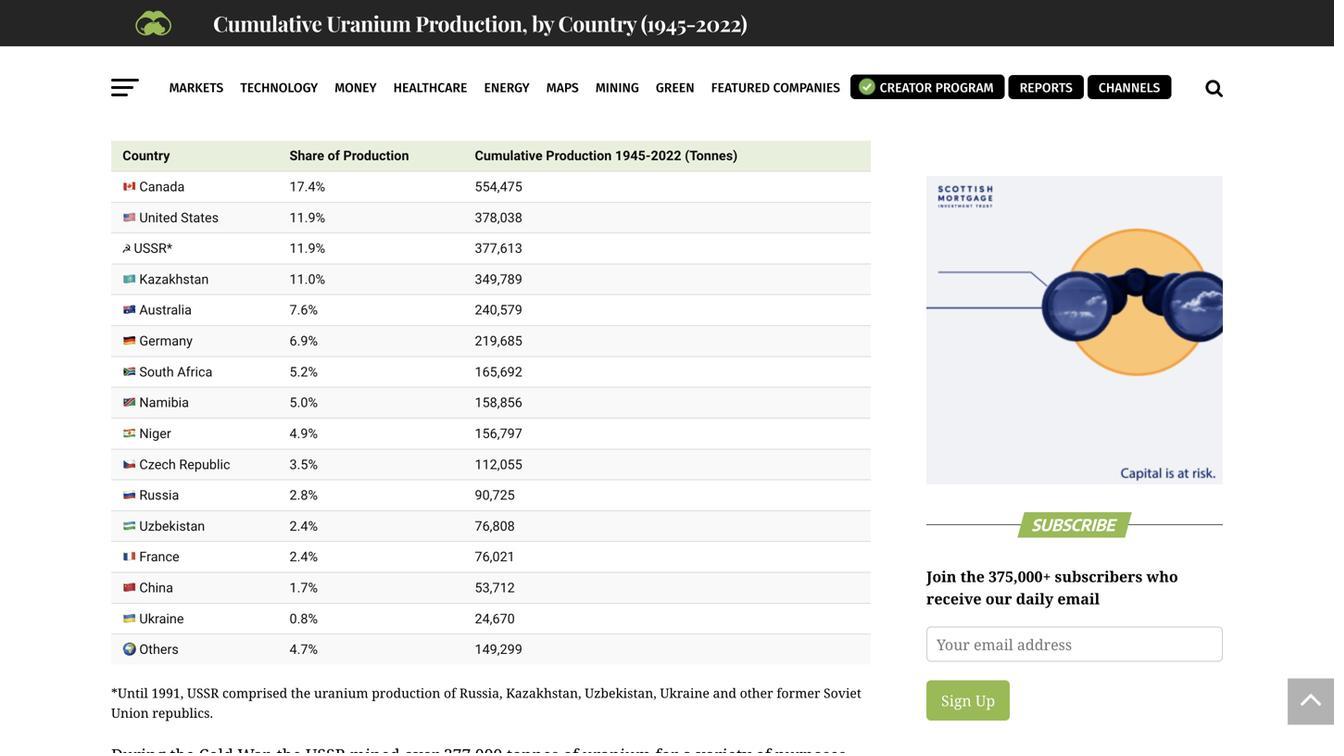 Task type: vqa. For each thing, say whether or not it's contained in the screenshot.
#10
no



Task type: locate. For each thing, give the bounding box(es) containing it.
uranium
[[445, 29, 513, 52], [314, 684, 368, 702]]

0 horizontal spatial ukraine
[[139, 611, 184, 627]]

1 production from the left
[[343, 148, 409, 164]]

2.4% up 1.7%
[[290, 549, 318, 565]]

production left 1945-
[[546, 148, 612, 164]]

1 horizontal spatial ukraine
[[660, 684, 710, 702]]

maps link
[[540, 65, 585, 111]]

377,613
[[475, 241, 522, 256]]

for
[[409, 73, 433, 96]]

0 horizontal spatial country
[[123, 148, 170, 164]]

country
[[558, 9, 636, 38], [123, 148, 170, 164]]

kazakhstan
[[139, 271, 209, 287]]

76,808
[[475, 518, 515, 534]]

sign
[[941, 691, 972, 711]]

1991,
[[151, 684, 184, 702]]

🇿🇦
[[123, 364, 136, 380]]

🌍 others
[[123, 642, 179, 658]]

of left russia,
[[444, 684, 456, 702]]

and
[[248, 73, 278, 96], [713, 684, 737, 702]]

0 vertical spatial uranium
[[445, 29, 513, 52]]

uranium
[[327, 9, 411, 38]]

production
[[372, 684, 440, 702]]

0 vertical spatial cumulative
[[213, 9, 322, 38]]

🇩🇪
[[123, 333, 136, 349]]

☭
[[123, 241, 131, 256]]

the down 4.7%
[[291, 684, 311, 702]]

3.5
[[274, 29, 297, 52]]

2.4% down 2.8%
[[290, 518, 318, 534]]

2022
[[651, 148, 682, 164]]

join
[[927, 567, 957, 587]]

*until 1991, ussr comprised the uranium production of russia, kazakhstan, uzbekistan, ukraine and other former soviet union republics.
[[111, 684, 862, 722]]

3.5%
[[290, 457, 318, 472]]

1 vertical spatial 2.4%
[[290, 549, 318, 565]]

🇫🇷
[[123, 549, 136, 565]]

soviet
[[824, 684, 862, 702]]

🇩🇪 germany
[[123, 333, 193, 349]]

and up several
[[248, 73, 278, 96]]

who
[[1147, 567, 1178, 587]]

🇺🇿 uzbekistan
[[123, 518, 205, 534]]

53,712
[[475, 580, 515, 596]]

🇳🇦 namibia
[[123, 395, 189, 411]]

1 vertical spatial country
[[123, 148, 170, 164]]

11.9% up 11.0%
[[290, 241, 325, 256]]

tonnes left green check-mark icon
[[802, 73, 855, 96]]

of right 29%
[[513, 73, 529, 96]]

1 horizontal spatial tonnes
[[802, 73, 855, 96]]

ukraine right uzbekistan,
[[660, 684, 710, 702]]

0 vertical spatial over
[[437, 73, 472, 96]]

1 vertical spatial canada
[[139, 179, 185, 195]]

energy link
[[478, 65, 536, 111]]

canada for 🇨🇦
[[139, 179, 185, 195]]

0 vertical spatial 11.9%
[[290, 210, 325, 225]]

subscribers
[[1055, 567, 1143, 587]]

canada up last
[[186, 73, 244, 96]]

of up for on the left top of page
[[425, 29, 441, 52]]

russia
[[139, 487, 179, 503]]

165,692
[[475, 364, 522, 380]]

1 vertical spatial uranium
[[314, 684, 368, 702]]

country up 🇨🇦 canada
[[123, 148, 170, 164]]

1 horizontal spatial over
[[437, 73, 472, 96]]

maps
[[547, 80, 579, 95]]

1 2.4% from the top
[[290, 518, 318, 534]]

reports
[[1020, 80, 1073, 95]]

11.9%
[[290, 210, 325, 225], [290, 241, 325, 256]]

2.8%
[[290, 487, 318, 503]]

🇰🇿
[[123, 271, 136, 287]]

over right for on the left top of page
[[437, 73, 472, 96]]

🇳🇪 niger
[[123, 426, 171, 442]]

0 horizontal spatial canada
[[139, 179, 185, 195]]

featured companies
[[711, 80, 840, 95]]

featured
[[711, 80, 770, 95]]

republics.
[[152, 704, 213, 722]]

join the 375,000+ subscribers who receive our daily email
[[927, 567, 1178, 609]]

1 horizontal spatial production
[[546, 148, 612, 164]]

cumulative uranium production, by country (1945-2022)
[[213, 9, 747, 38]]

0 horizontal spatial and
[[248, 73, 278, 96]]

uzbekistan
[[139, 518, 205, 534]]

1 vertical spatial ukraine
[[660, 684, 710, 702]]

money
[[335, 80, 377, 95]]

2 2.4% from the top
[[290, 549, 318, 565]]

0 horizontal spatial tonnes
[[365, 29, 421, 52]]

76,021
[[475, 549, 515, 565]]

932,000
[[739, 73, 798, 96]]

1 horizontal spatial cumulative
[[475, 148, 543, 164]]

tonnes up account
[[365, 29, 421, 52]]

uranium down 4.7%
[[314, 684, 368, 702]]

of
[[254, 29, 270, 52], [425, 29, 441, 52], [513, 73, 529, 96], [328, 148, 340, 164], [444, 684, 456, 702]]

2 11.9% from the top
[[290, 241, 325, 256]]

0 horizontal spatial cumulative
[[213, 9, 322, 38]]

219,685
[[475, 333, 522, 349]]

1 horizontal spatial and
[[713, 684, 737, 702]]

0 horizontal spatial uranium
[[314, 684, 368, 702]]

canada inside 'together, canada and the u.s. account for over 29% of global production, mining 932,000 tonnes over the last several decades.'
[[186, 73, 244, 96]]

the up receive
[[961, 567, 985, 587]]

0.8%
[[290, 611, 318, 627]]

1 horizontal spatial uranium
[[445, 29, 513, 52]]

last
[[180, 99, 207, 121]]

0 vertical spatial canada
[[186, 73, 244, 96]]

0 vertical spatial and
[[248, 73, 278, 96]]

over
[[437, 73, 472, 96], [111, 99, 146, 121]]

country right by
[[558, 9, 636, 38]]

receive
[[927, 589, 982, 609]]

cumulative up 554,475
[[475, 148, 543, 164]]

green link
[[649, 65, 701, 111]]

1 11.9% from the top
[[290, 210, 325, 225]]

0 vertical spatial country
[[558, 9, 636, 38]]

of inside 'together, canada and the u.s. account for over 29% of global production, mining 932,000 tonnes over the last several decades.'
[[513, 73, 529, 96]]

1 vertical spatial 11.9%
[[290, 241, 325, 256]]

90,725
[[475, 487, 515, 503]]

together, canada and the u.s. account for over 29% of global production, mining 932,000 tonnes over the last several decades.
[[111, 73, 855, 121]]

ukraine up others
[[139, 611, 184, 627]]

🇺🇸
[[123, 210, 136, 225]]

russia,
[[460, 684, 503, 702]]

daily
[[1016, 589, 1054, 609]]

mining
[[680, 73, 735, 96]]

the down together,
[[151, 99, 176, 121]]

1 vertical spatial and
[[713, 684, 737, 702]]

0 vertical spatial 2.4%
[[290, 518, 318, 534]]

🇺🇦 ukraine
[[123, 611, 184, 627]]

11.9% for ☭ ussr*
[[290, 241, 325, 256]]

1 vertical spatial tonnes
[[802, 73, 855, 96]]

the
[[282, 73, 307, 96], [151, 99, 176, 121], [961, 567, 985, 587], [291, 684, 311, 702]]

of right 'share'
[[328, 148, 340, 164]]

over down together,
[[111, 99, 146, 121]]

been
[[549, 29, 587, 52]]

globally.
[[669, 29, 734, 52]]

technology
[[240, 80, 318, 95]]

uzbekistan,
[[585, 684, 657, 702]]

cumulative for cumulative production 1945-2022 (tonnes)
[[475, 148, 543, 164]]

of inside the *until 1991, ussr comprised the uranium production of russia, kazakhstan, uzbekistan, ukraine and other former soviet union republics.
[[444, 684, 456, 702]]

green check-mark icon image
[[858, 77, 877, 96]]

canada up united
[[139, 179, 185, 195]]

0 horizontal spatial production
[[343, 148, 409, 164]]

production right 'share'
[[343, 148, 409, 164]]

cumulative right a
[[213, 9, 322, 38]]

produced
[[591, 29, 665, 52]]

states
[[181, 210, 219, 225]]

canada for together,
[[186, 73, 244, 96]]

2022)
[[696, 9, 747, 38]]

1 vertical spatial cumulative
[[475, 148, 543, 164]]

and inside the *until 1991, ussr comprised the uranium production of russia, kazakhstan, uzbekistan, ukraine and other former soviet union republics.
[[713, 684, 737, 702]]

1 horizontal spatial canada
[[186, 73, 244, 96]]

production,
[[585, 73, 675, 96]]

2.4%
[[290, 518, 318, 534], [290, 549, 318, 565]]

🇨🇳
[[123, 580, 136, 596]]

uranium up 29%
[[445, 29, 513, 52]]

🇨🇦 canada
[[123, 179, 185, 195]]

🇷🇺
[[123, 487, 136, 503]]

Join the 375,000+ subscribers who receive our daily email email field
[[927, 627, 1223, 662]]

0 horizontal spatial over
[[111, 99, 146, 121]]

and left other
[[713, 684, 737, 702]]

11.9% down 17.4%
[[290, 210, 325, 225]]



Task type: describe. For each thing, give the bounding box(es) containing it.
🇷🇺 russia
[[123, 487, 179, 503]]

united
[[139, 210, 178, 225]]

29%
[[476, 73, 509, 96]]

others
[[139, 642, 179, 658]]

subscribe
[[1030, 515, 1119, 535]]

former
[[777, 684, 820, 702]]

🇦🇺
[[123, 302, 136, 318]]

1.7%
[[290, 580, 318, 596]]

program
[[936, 80, 994, 95]]

comprised
[[222, 684, 288, 702]]

2.4% for 🇺🇿 uzbekistan
[[290, 518, 318, 534]]

total
[[215, 29, 250, 52]]

1 vertical spatial over
[[111, 99, 146, 121]]

1945-
[[615, 148, 651, 164]]

cumulative for cumulative uranium production, by country (1945-2022)
[[213, 9, 322, 38]]

the inside the *until 1991, ussr comprised the uranium production of russia, kazakhstan, uzbekistan, ukraine and other former soviet union republics.
[[291, 684, 311, 702]]

156,797
[[475, 426, 522, 442]]

4.9%
[[290, 426, 318, 442]]

creator program link
[[851, 75, 1005, 99]]

🇨🇿 czech republic
[[123, 457, 230, 472]]

11.9% for 🇺🇸 united states
[[290, 210, 325, 225]]

2 production from the left
[[546, 148, 612, 164]]

visual capitalist image
[[111, 9, 195, 37]]

energy
[[484, 80, 530, 95]]

378,038
[[475, 210, 522, 225]]

china
[[139, 580, 173, 596]]

ussr
[[187, 684, 219, 702]]

of left 3.5
[[254, 29, 270, 52]]

🇺🇿
[[123, 518, 136, 534]]

u.s.
[[311, 73, 340, 96]]

349,789
[[475, 271, 522, 287]]

4.7%
[[290, 642, 318, 658]]

🇫🇷 france
[[123, 549, 179, 565]]

375,000+
[[989, 567, 1051, 587]]

11.0%
[[290, 271, 325, 287]]

2.4% for 🇫🇷 france
[[290, 549, 318, 565]]

🇨🇿
[[123, 457, 136, 472]]

112,055
[[475, 457, 522, 472]]

6.9%
[[290, 333, 318, 349]]

namibia
[[139, 395, 189, 411]]

since 1945, a total of 3.5 million tonnes of uranium has been produced globally.
[[111, 29, 734, 52]]

has
[[518, 29, 545, 52]]

🇨🇳 china
[[123, 580, 173, 596]]

decades.
[[271, 99, 338, 121]]

email
[[1058, 589, 1100, 609]]

5.0%
[[290, 395, 318, 411]]

baille gifford—binaculars—jan 20 image
[[927, 176, 1223, 485]]

australia
[[139, 302, 192, 318]]

republic
[[179, 457, 230, 472]]

and inside 'together, canada and the u.s. account for over 29% of global production, mining 932,000 tonnes over the last several decades.'
[[248, 73, 278, 96]]

tonnes inside 'together, canada and the u.s. account for over 29% of global production, mining 932,000 tonnes over the last several decades.'
[[802, 73, 855, 96]]

companies
[[773, 80, 840, 95]]

554,475
[[475, 179, 522, 195]]

up
[[976, 691, 995, 711]]

0 vertical spatial tonnes
[[365, 29, 421, 52]]

158,856
[[475, 395, 522, 411]]

share
[[290, 148, 324, 164]]

🇨🇦
[[123, 179, 136, 195]]

since
[[111, 29, 153, 52]]

☭ ussr*
[[123, 241, 172, 256]]

240,579
[[475, 302, 522, 318]]

niger
[[139, 426, 171, 442]]

several
[[211, 99, 267, 121]]

1 horizontal spatial country
[[558, 9, 636, 38]]

kazakhstan,
[[506, 684, 582, 702]]

germany
[[139, 333, 193, 349]]

🇳🇪
[[123, 426, 136, 442]]

czech
[[139, 457, 176, 472]]

healthcare link
[[387, 65, 474, 111]]

🇿🇦 south africa
[[123, 364, 213, 380]]

south
[[139, 364, 174, 380]]

(tonnes)
[[685, 148, 738, 164]]

the inside join the 375,000+ subscribers who receive our daily email
[[961, 567, 985, 587]]

the up decades.
[[282, 73, 307, 96]]

channels
[[1099, 80, 1161, 95]]

together,
[[111, 73, 182, 96]]

uranium inside the *until 1991, ussr comprised the uranium production of russia, kazakhstan, uzbekistan, ukraine and other former soviet union republics.
[[314, 684, 368, 702]]

million
[[301, 29, 361, 52]]

(1945-
[[641, 9, 696, 38]]

🌍
[[123, 642, 136, 658]]

0 vertical spatial ukraine
[[139, 611, 184, 627]]

creator
[[880, 80, 932, 95]]

149,299
[[475, 642, 522, 658]]

production,
[[415, 9, 527, 38]]

sign up button
[[927, 681, 1010, 721]]

featured companies link
[[705, 65, 847, 111]]

1945,
[[157, 29, 197, 52]]

share of production
[[290, 148, 409, 164]]

24,670
[[475, 611, 515, 627]]

*until
[[111, 684, 148, 702]]

🇺🇦
[[123, 611, 136, 627]]

ukraine inside the *until 1991, ussr comprised the uranium production of russia, kazakhstan, uzbekistan, ukraine and other former soviet union republics.
[[660, 684, 710, 702]]



